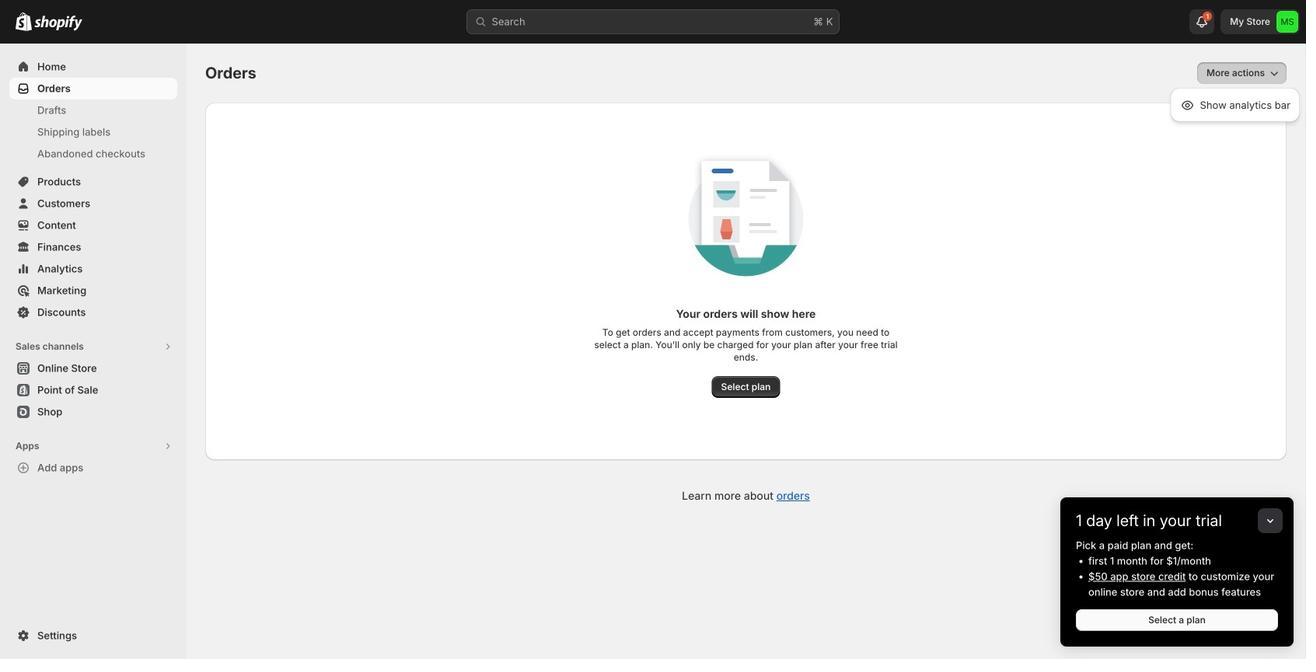 Task type: describe. For each thing, give the bounding box(es) containing it.
my store image
[[1277, 11, 1299, 33]]

0 horizontal spatial shopify image
[[16, 12, 32, 31]]



Task type: locate. For each thing, give the bounding box(es) containing it.
shopify image
[[16, 12, 32, 31], [34, 15, 82, 31]]

1 horizontal spatial shopify image
[[34, 15, 82, 31]]



Task type: vqa. For each thing, say whether or not it's contained in the screenshot.
Test Store 'image'
no



